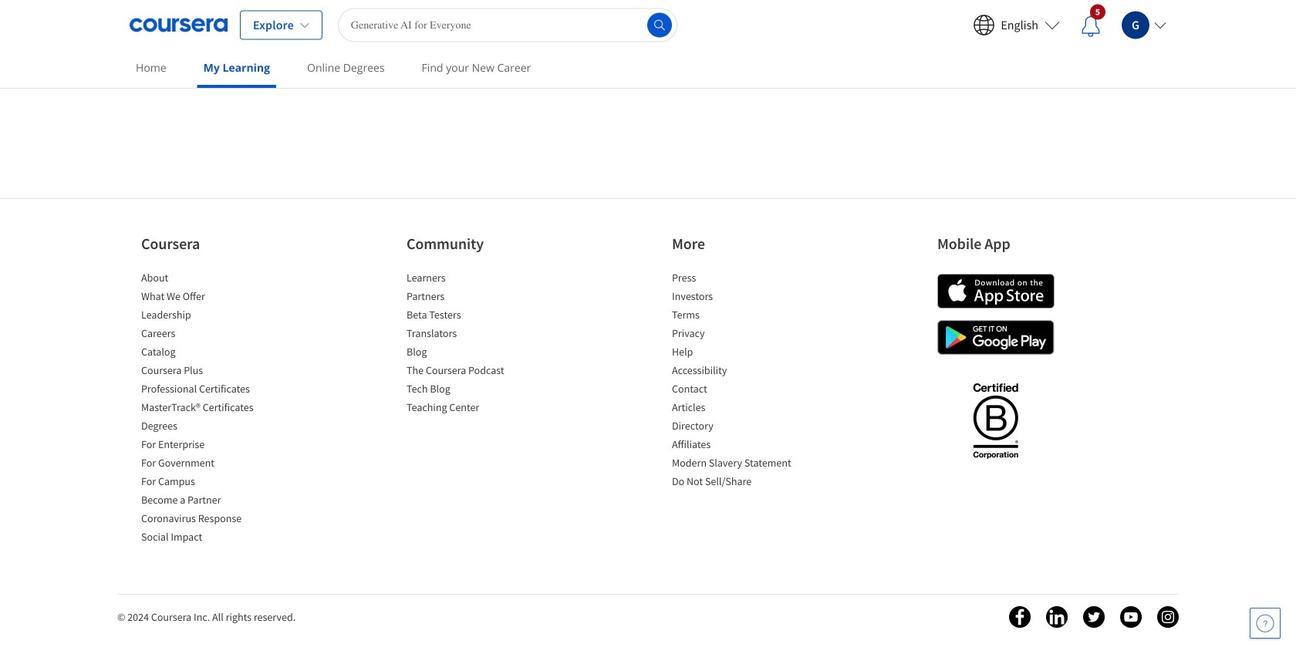 Task type: describe. For each thing, give the bounding box(es) containing it.
help center image
[[1257, 615, 1275, 633]]

1 list from the left
[[141, 270, 273, 548]]

get it on google play image
[[938, 320, 1055, 355]]

3 list from the left
[[672, 270, 804, 493]]

coursera linkedin image
[[1047, 607, 1068, 628]]

coursera instagram image
[[1158, 607, 1180, 628]]



Task type: vqa. For each thing, say whether or not it's contained in the screenshot.
Coursera image in the top of the page
yes



Task type: locate. For each thing, give the bounding box(es) containing it.
coursera image
[[130, 13, 228, 37]]

tab panel
[[130, 0, 1167, 174]]

1 horizontal spatial list
[[407, 270, 538, 418]]

coursera facebook image
[[1010, 607, 1031, 628]]

coursera twitter image
[[1084, 607, 1106, 628]]

coursera youtube image
[[1121, 607, 1143, 628]]

0 horizontal spatial list
[[141, 270, 273, 548]]

2 horizontal spatial list
[[672, 270, 804, 493]]

None search field
[[338, 8, 678, 42]]

logo of certified b corporation image
[[965, 374, 1028, 467]]

list item
[[141, 270, 273, 289], [407, 270, 538, 289], [672, 270, 804, 289], [141, 289, 273, 307], [407, 289, 538, 307], [672, 289, 804, 307], [141, 307, 273, 326], [407, 307, 538, 326], [672, 307, 804, 326], [141, 326, 273, 344], [407, 326, 538, 344], [672, 326, 804, 344], [141, 344, 273, 363], [407, 344, 538, 363], [672, 344, 804, 363], [141, 363, 273, 381], [407, 363, 538, 381], [672, 363, 804, 381], [141, 381, 273, 400], [407, 381, 538, 400], [672, 381, 804, 400], [141, 400, 273, 418], [407, 400, 538, 418], [672, 400, 804, 418], [141, 418, 273, 437], [672, 418, 804, 437], [141, 437, 273, 455], [672, 437, 804, 455], [141, 455, 273, 474], [672, 455, 804, 474], [141, 474, 273, 493], [672, 474, 804, 493], [141, 493, 273, 511], [141, 511, 273, 530], [141, 530, 273, 548]]

download on the app store image
[[938, 274, 1055, 309]]

list
[[141, 270, 273, 548], [407, 270, 538, 418], [672, 270, 804, 493]]

2 list from the left
[[407, 270, 538, 418]]



